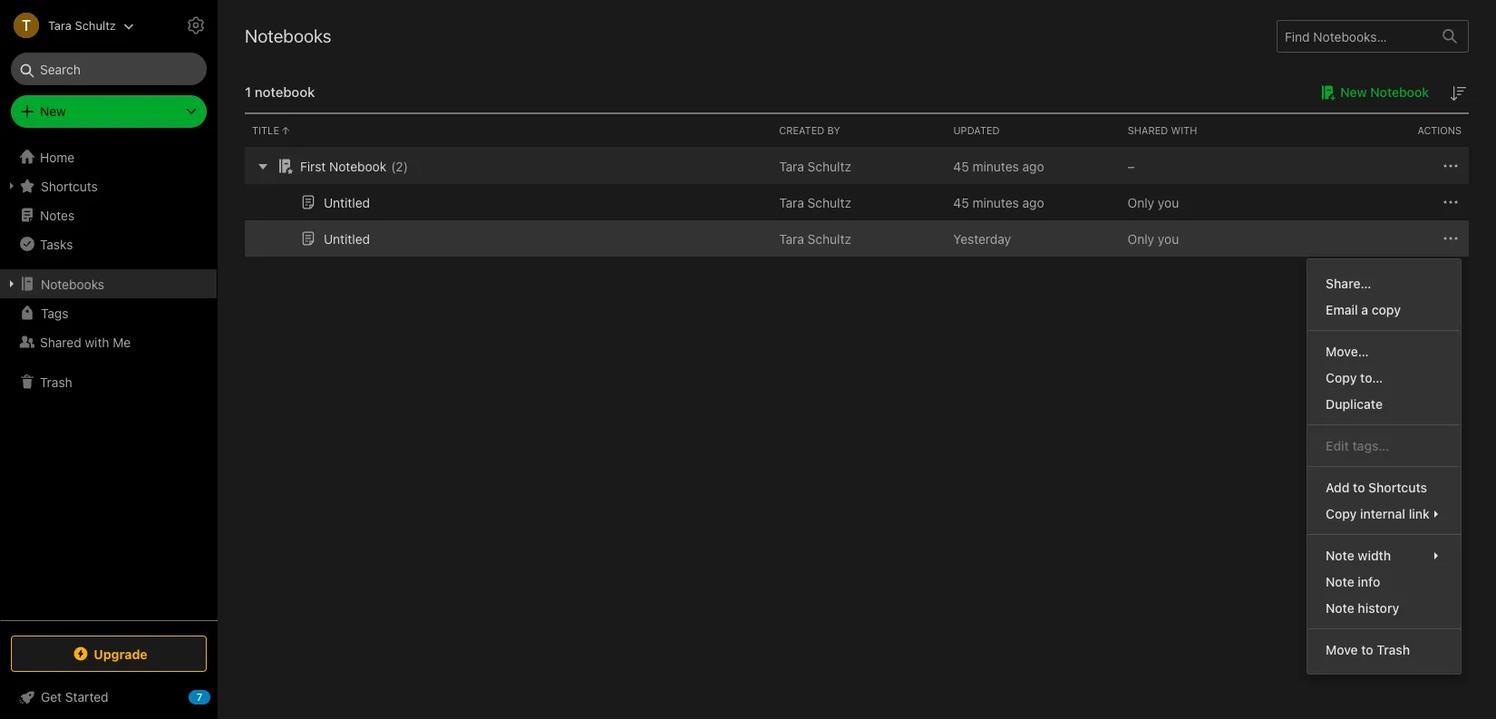 Task type: describe. For each thing, give the bounding box(es) containing it.
1 notebook
[[245, 83, 315, 100]]

add to shortcuts
[[1326, 480, 1428, 495]]

(
[[391, 158, 396, 174]]

untitled 1 element
[[324, 195, 370, 210]]

email
[[1326, 302, 1358, 318]]

trash inside trash link
[[40, 374, 72, 389]]

copy for copy to…
[[1326, 370, 1357, 386]]

share… link
[[1308, 270, 1461, 297]]

Help and Learning task checklist field
[[0, 683, 218, 712]]

to for add
[[1353, 480, 1365, 495]]

arrow image
[[252, 155, 274, 177]]

schultz inside account field
[[75, 18, 116, 32]]

minutes for –
[[973, 158, 1019, 174]]

notebook for new
[[1371, 84, 1429, 100]]

copy internal link
[[1326, 506, 1430, 522]]

info
[[1358, 574, 1381, 590]]

trash inside move to trash link
[[1377, 642, 1410, 658]]

you for yesterday
[[1158, 231, 1179, 246]]

45 minutes ago for –
[[953, 158, 1044, 174]]

new notebook
[[1341, 84, 1429, 100]]

email a copy link
[[1308, 297, 1461, 323]]

0 vertical spatial notebooks
[[245, 25, 331, 46]]

expand notebooks image
[[5, 277, 19, 291]]

more actions image for only you
[[1440, 228, 1462, 250]]

note for note history
[[1326, 600, 1355, 616]]

with
[[85, 334, 109, 350]]

more actions image
[[1440, 191, 1462, 213]]

)
[[403, 158, 408, 174]]

tags
[[41, 305, 68, 321]]

yesterday
[[953, 231, 1011, 246]]

45 minutes ago for only you
[[953, 195, 1044, 210]]

Sort field
[[1447, 82, 1469, 104]]

Search text field
[[24, 53, 194, 85]]

untitled for 45 minutes ago
[[324, 195, 370, 210]]

move… link
[[1308, 338, 1461, 365]]

copy for copy internal link
[[1326, 506, 1357, 522]]

untitled button for yesterday
[[297, 228, 370, 249]]

7
[[197, 691, 202, 703]]

edit
[[1326, 438, 1349, 454]]

note history
[[1326, 600, 1400, 616]]

get
[[41, 689, 62, 705]]

notebooks element
[[218, 0, 1496, 719]]

click to collapse image
[[211, 686, 224, 707]]

created by
[[779, 124, 840, 136]]

started
[[65, 689, 108, 705]]

share…
[[1326, 276, 1372, 291]]

Copy internal link field
[[1308, 501, 1461, 527]]

link
[[1409, 506, 1430, 522]]

shared with me link
[[0, 327, 217, 356]]

notebooks link
[[0, 269, 217, 298]]

updated
[[953, 124, 1000, 136]]

you for 45 minutes ago
[[1158, 195, 1179, 210]]

new button
[[11, 95, 207, 128]]

created
[[779, 124, 825, 136]]

shared with button
[[1121, 114, 1295, 147]]

note history link
[[1308, 595, 1461, 621]]

2
[[396, 158, 403, 174]]

updated button
[[946, 114, 1121, 147]]

title button
[[245, 114, 772, 147]]

Note width field
[[1308, 542, 1461, 569]]

notebooks inside tree
[[41, 276, 104, 292]]

45 for only you
[[953, 195, 969, 210]]

actions button
[[1295, 114, 1469, 147]]

ago for –
[[1023, 158, 1044, 174]]

tasks button
[[0, 229, 217, 258]]

shared with
[[1128, 124, 1197, 136]]

trash link
[[0, 367, 217, 396]]

tara for more actions field for untitled 1 element
[[779, 195, 804, 210]]

1
[[245, 83, 251, 100]]

me
[[113, 334, 131, 350]]

to…
[[1360, 370, 1383, 386]]

email a copy
[[1326, 302, 1401, 318]]

notes link
[[0, 200, 217, 229]]

ago for only you
[[1023, 195, 1044, 210]]

notebook
[[255, 83, 315, 100]]

new for new notebook
[[1341, 84, 1367, 100]]

tags…
[[1353, 438, 1390, 454]]

settings image
[[185, 15, 207, 36]]

created by button
[[772, 114, 946, 147]]

with
[[1171, 124, 1197, 136]]



Task type: locate. For each thing, give the bounding box(es) containing it.
note width
[[1326, 548, 1391, 563]]

Find Notebooks… text field
[[1278, 21, 1432, 51]]

0 vertical spatial ago
[[1023, 158, 1044, 174]]

1 vertical spatial ago
[[1023, 195, 1044, 210]]

upgrade
[[94, 646, 148, 662]]

45 down updated
[[953, 158, 969, 174]]

More actions field
[[1440, 155, 1462, 177], [1440, 191, 1462, 213], [1440, 227, 1462, 250]]

45 minutes ago up yesterday
[[953, 195, 1044, 210]]

title
[[252, 124, 279, 136]]

2 more actions field from the top
[[1440, 191, 1462, 213]]

2 minutes from the top
[[973, 195, 1019, 210]]

2 only from the top
[[1128, 231, 1155, 246]]

0 vertical spatial 45 minutes ago
[[953, 158, 1044, 174]]

1 vertical spatial 45 minutes ago
[[953, 195, 1044, 210]]

move to trash
[[1326, 642, 1410, 658]]

minutes
[[973, 158, 1019, 174], [973, 195, 1019, 210]]

0 horizontal spatial notebooks
[[41, 276, 104, 292]]

minutes inside first notebook row
[[973, 158, 1019, 174]]

row group containing first notebook
[[245, 148, 1469, 257]]

0 vertical spatial more actions image
[[1440, 155, 1462, 177]]

note for note width
[[1326, 548, 1355, 563]]

only you for 45 minutes ago
[[1128, 195, 1179, 210]]

to right add
[[1353, 480, 1365, 495]]

more actions field for untitled 1 element
[[1440, 191, 1462, 213]]

row group inside notebooks element
[[245, 148, 1469, 257]]

schultz for second the untitled row
[[808, 231, 851, 246]]

minutes inside the untitled row
[[973, 195, 1019, 210]]

45 for –
[[953, 158, 969, 174]]

0 vertical spatial to
[[1353, 480, 1365, 495]]

1 vertical spatial only you
[[1128, 231, 1179, 246]]

untitled
[[324, 195, 370, 210], [324, 231, 370, 246]]

0 vertical spatial minutes
[[973, 158, 1019, 174]]

shared with me
[[40, 334, 131, 350]]

shortcuts up copy internal link field
[[1369, 480, 1428, 495]]

more actions image
[[1440, 155, 1462, 177], [1440, 228, 1462, 250]]

ago inside first notebook row
[[1023, 158, 1044, 174]]

shortcuts inside add to shortcuts link
[[1369, 480, 1428, 495]]

new inside new notebook button
[[1341, 84, 1367, 100]]

2 more actions image from the top
[[1440, 228, 1462, 250]]

2 only you from the top
[[1128, 231, 1179, 246]]

minutes for only you
[[973, 195, 1019, 210]]

0 vertical spatial new
[[1341, 84, 1367, 100]]

1 vertical spatial new
[[40, 103, 66, 119]]

move
[[1326, 642, 1358, 658]]

0 horizontal spatial trash
[[40, 374, 72, 389]]

duplicate
[[1326, 396, 1383, 412]]

shared
[[1128, 124, 1168, 136]]

1 horizontal spatial trash
[[1377, 642, 1410, 658]]

untitled 2 element
[[324, 231, 370, 246]]

notebooks up tags
[[41, 276, 104, 292]]

tree
[[0, 142, 218, 619]]

add
[[1326, 480, 1350, 495]]

0 vertical spatial trash
[[40, 374, 72, 389]]

internal
[[1360, 506, 1406, 522]]

new inside popup button
[[40, 103, 66, 119]]

45 minutes ago inside first notebook row
[[953, 158, 1044, 174]]

schultz inside first notebook row
[[808, 158, 851, 174]]

notebook left (
[[329, 158, 387, 174]]

copy to…
[[1326, 370, 1383, 386]]

tags button
[[0, 298, 217, 327]]

0 horizontal spatial new
[[40, 103, 66, 119]]

notebook up actions button at right
[[1371, 84, 1429, 100]]

copy
[[1326, 370, 1357, 386], [1326, 506, 1357, 522]]

0 vertical spatial only
[[1128, 195, 1155, 210]]

2 untitled row from the top
[[245, 220, 1469, 257]]

45 up yesterday
[[953, 195, 969, 210]]

1 vertical spatial untitled
[[324, 231, 370, 246]]

more actions image for –
[[1440, 155, 1462, 177]]

notebook inside button
[[1371, 84, 1429, 100]]

1 untitled from the top
[[324, 195, 370, 210]]

more actions field down actions at right
[[1440, 191, 1462, 213]]

None search field
[[24, 53, 194, 85]]

to right move
[[1362, 642, 1374, 658]]

untitled down untitled 1 element
[[324, 231, 370, 246]]

new
[[1341, 84, 1367, 100], [40, 103, 66, 119]]

more actions field for 'untitled 2' element
[[1440, 227, 1462, 250]]

0 horizontal spatial shortcuts
[[41, 178, 98, 194]]

1 vertical spatial to
[[1362, 642, 1374, 658]]

1 horizontal spatial shortcuts
[[1369, 480, 1428, 495]]

1 45 minutes ago from the top
[[953, 158, 1044, 174]]

tasks
[[40, 236, 73, 252]]

width
[[1358, 548, 1391, 563]]

tara schultz for more actions field for 'untitled 2' element
[[779, 231, 851, 246]]

2 ago from the top
[[1023, 195, 1044, 210]]

notes
[[40, 207, 75, 223]]

2 45 from the top
[[953, 195, 969, 210]]

copy down add
[[1326, 506, 1357, 522]]

2 untitled button from the top
[[297, 228, 370, 249]]

tree containing home
[[0, 142, 218, 619]]

row group
[[245, 148, 1469, 257]]

Account field
[[0, 7, 134, 44]]

1 ago from the top
[[1023, 158, 1044, 174]]

1 note from the top
[[1326, 548, 1355, 563]]

to for move
[[1362, 642, 1374, 658]]

note down note info at right bottom
[[1326, 600, 1355, 616]]

1 vertical spatial notebooks
[[41, 276, 104, 292]]

a
[[1362, 302, 1369, 318]]

tara schultz for more actions field for untitled 1 element
[[779, 195, 851, 210]]

schultz for first notebook row at the top of page
[[808, 158, 851, 174]]

tara for more actions field inside first notebook row
[[779, 158, 804, 174]]

0 vertical spatial you
[[1158, 195, 1179, 210]]

dropdown list menu
[[1308, 270, 1461, 663]]

–
[[1128, 158, 1135, 174]]

only you for yesterday
[[1128, 231, 1179, 246]]

note up note info at right bottom
[[1326, 548, 1355, 563]]

notebooks up the notebook
[[245, 25, 331, 46]]

1 vertical spatial you
[[1158, 231, 1179, 246]]

45 inside first notebook row
[[953, 158, 969, 174]]

45 minutes ago down updated
[[953, 158, 1044, 174]]

duplicate link
[[1308, 391, 1461, 417]]

tara for more actions field for 'untitled 2' element
[[779, 231, 804, 246]]

1 more actions field from the top
[[1440, 155, 1462, 177]]

1 only you from the top
[[1128, 195, 1179, 210]]

more actions field inside first notebook row
[[1440, 155, 1462, 177]]

more actions field down more actions icon
[[1440, 227, 1462, 250]]

home
[[40, 149, 75, 165]]

1 vertical spatial more actions image
[[1440, 228, 1462, 250]]

untitled up 'untitled 2' element
[[324, 195, 370, 210]]

notebook inside row
[[329, 158, 387, 174]]

1 vertical spatial trash
[[1377, 642, 1410, 658]]

edit tags…
[[1326, 438, 1390, 454]]

2 you from the top
[[1158, 231, 1179, 246]]

2 vertical spatial note
[[1326, 600, 1355, 616]]

first notebook row
[[245, 148, 1469, 184]]

move…
[[1326, 344, 1369, 359]]

1 vertical spatial note
[[1326, 574, 1355, 590]]

1 horizontal spatial notebook
[[1371, 84, 1429, 100]]

trash down the note history link
[[1377, 642, 1410, 658]]

tara schultz inside account field
[[48, 18, 116, 32]]

new for new
[[40, 103, 66, 119]]

1 vertical spatial only
[[1128, 231, 1155, 246]]

new notebook button
[[1315, 82, 1429, 103]]

2 note from the top
[[1326, 574, 1355, 590]]

note info link
[[1308, 569, 1461, 595]]

more actions image down more actions icon
[[1440, 228, 1462, 250]]

by
[[827, 124, 840, 136]]

note
[[1326, 548, 1355, 563], [1326, 574, 1355, 590], [1326, 600, 1355, 616]]

1 horizontal spatial new
[[1341, 84, 1367, 100]]

notebook
[[1371, 84, 1429, 100], [329, 158, 387, 174]]

move to trash link
[[1308, 637, 1461, 663]]

tara
[[48, 18, 72, 32], [779, 158, 804, 174], [779, 195, 804, 210], [779, 231, 804, 246]]

2 untitled from the top
[[324, 231, 370, 246]]

2 45 minutes ago from the top
[[953, 195, 1044, 210]]

shortcuts
[[41, 178, 98, 194], [1369, 480, 1428, 495]]

0 vertical spatial note
[[1326, 548, 1355, 563]]

0 vertical spatial only you
[[1128, 195, 1179, 210]]

new up actions button at right
[[1341, 84, 1367, 100]]

untitled button
[[297, 191, 370, 213], [297, 228, 370, 249]]

1 copy from the top
[[1326, 370, 1357, 386]]

3 note from the top
[[1326, 600, 1355, 616]]

home link
[[0, 142, 218, 171]]

45 minutes ago
[[953, 158, 1044, 174], [953, 195, 1044, 210]]

notebook for first
[[329, 158, 387, 174]]

1 vertical spatial 45
[[953, 195, 969, 210]]

0 vertical spatial untitled
[[324, 195, 370, 210]]

copy down move…
[[1326, 370, 1357, 386]]

shortcuts button
[[0, 171, 217, 200]]

untitled row down first notebook row at the top of page
[[245, 220, 1469, 257]]

45
[[953, 158, 969, 174], [953, 195, 969, 210]]

1 only from the top
[[1128, 195, 1155, 210]]

1 vertical spatial shortcuts
[[1369, 480, 1428, 495]]

more actions image inside first notebook row
[[1440, 155, 1462, 177]]

new up home
[[40, 103, 66, 119]]

untitled for yesterday
[[324, 231, 370, 246]]

0 horizontal spatial notebook
[[329, 158, 387, 174]]

only for 45 minutes ago
[[1128, 195, 1155, 210]]

get started
[[41, 689, 108, 705]]

copy inside field
[[1326, 506, 1357, 522]]

2 copy from the top
[[1326, 506, 1357, 522]]

tara schultz for more actions field inside first notebook row
[[779, 158, 851, 174]]

copy
[[1372, 302, 1401, 318]]

1 horizontal spatial notebooks
[[245, 25, 331, 46]]

ago
[[1023, 158, 1044, 174], [1023, 195, 1044, 210]]

notebooks
[[245, 25, 331, 46], [41, 276, 104, 292]]

0 vertical spatial notebook
[[1371, 84, 1429, 100]]

shared
[[40, 334, 81, 350]]

1 vertical spatial more actions field
[[1440, 191, 1462, 213]]

untitled button up 'untitled 2' element
[[297, 191, 370, 213]]

trash down shared
[[40, 374, 72, 389]]

only for yesterday
[[1128, 231, 1155, 246]]

1 vertical spatial minutes
[[973, 195, 1019, 210]]

first
[[300, 158, 326, 174]]

0 vertical spatial 45
[[953, 158, 969, 174]]

only you
[[1128, 195, 1179, 210], [1128, 231, 1179, 246]]

history
[[1358, 600, 1400, 616]]

edit tags… link
[[1308, 433, 1461, 459]]

untitled button down untitled 1 element
[[297, 228, 370, 249]]

shortcuts down home
[[41, 178, 98, 194]]

untitled row
[[245, 184, 1469, 220], [245, 220, 1469, 257]]

1 45 from the top
[[953, 158, 969, 174]]

1 you from the top
[[1158, 195, 1179, 210]]

0 vertical spatial copy
[[1326, 370, 1357, 386]]

sort options image
[[1447, 83, 1469, 104]]

note inside field
[[1326, 548, 1355, 563]]

minutes down updated
[[973, 158, 1019, 174]]

tara inside first notebook row
[[779, 158, 804, 174]]

trash
[[40, 374, 72, 389], [1377, 642, 1410, 658]]

schultz for first the untitled row
[[808, 195, 851, 210]]

note for note info
[[1326, 574, 1355, 590]]

tara inside account field
[[48, 18, 72, 32]]

untitled button for 45 minutes ago
[[297, 191, 370, 213]]

2 vertical spatial more actions field
[[1440, 227, 1462, 250]]

actions
[[1418, 124, 1462, 136]]

minutes up yesterday
[[973, 195, 1019, 210]]

shortcuts inside shortcuts button
[[41, 178, 98, 194]]

first notebook ( 2 )
[[300, 158, 408, 174]]

schultz
[[75, 18, 116, 32], [808, 158, 851, 174], [808, 195, 851, 210], [808, 231, 851, 246]]

more actions field up more actions icon
[[1440, 155, 1462, 177]]

only
[[1128, 195, 1155, 210], [1128, 231, 1155, 246]]

to
[[1353, 480, 1365, 495], [1362, 642, 1374, 658]]

1 vertical spatial copy
[[1326, 506, 1357, 522]]

1 minutes from the top
[[973, 158, 1019, 174]]

tara schultz inside first notebook row
[[779, 158, 851, 174]]

0 vertical spatial more actions field
[[1440, 155, 1462, 177]]

0 vertical spatial shortcuts
[[41, 178, 98, 194]]

note info
[[1326, 574, 1381, 590]]

more actions image up more actions icon
[[1440, 155, 1462, 177]]

1 more actions image from the top
[[1440, 155, 1462, 177]]

copy to… link
[[1308, 365, 1461, 391]]

upgrade button
[[11, 636, 207, 672]]

1 vertical spatial notebook
[[329, 158, 387, 174]]

0 vertical spatial untitled button
[[297, 191, 370, 213]]

note width link
[[1308, 542, 1461, 569]]

copy internal link link
[[1308, 501, 1461, 527]]

1 untitled button from the top
[[297, 191, 370, 213]]

1 vertical spatial untitled button
[[297, 228, 370, 249]]

note left "info"
[[1326, 574, 1355, 590]]

untitled row down created by button
[[245, 184, 1469, 220]]

add to shortcuts link
[[1308, 474, 1461, 501]]

3 more actions field from the top
[[1440, 227, 1462, 250]]

1 untitled row from the top
[[245, 184, 1469, 220]]



Task type: vqa. For each thing, say whether or not it's contained in the screenshot.
More actions field corresponding to 1st THE UNTITLED row from the bottom
yes



